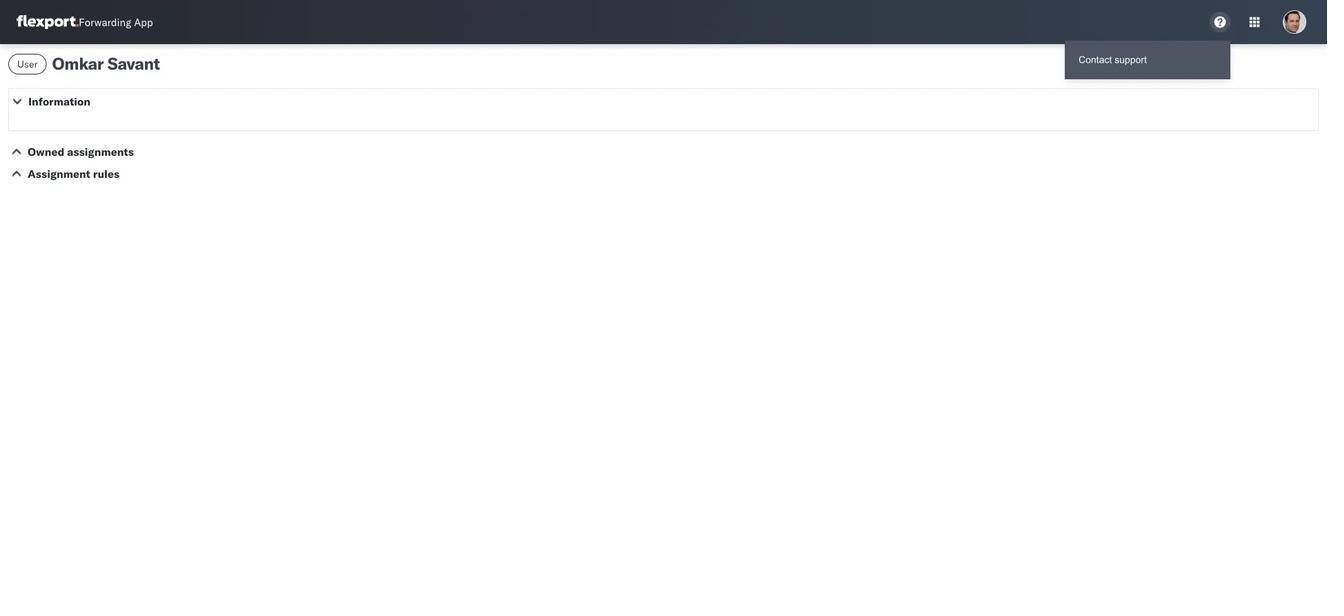 Task type: vqa. For each thing, say whether or not it's contained in the screenshot.
the Omkar
yes



Task type: describe. For each thing, give the bounding box(es) containing it.
savant
[[107, 53, 160, 74]]

user
[[17, 58, 38, 70]]

information
[[28, 95, 90, 108]]

app
[[134, 16, 153, 29]]

contact support
[[1079, 55, 1147, 65]]

omkar
[[52, 53, 104, 74]]

1 contact support button from the top
[[1065, 41, 1231, 79]]

flexport. image
[[17, 15, 79, 29]]

assignment rules
[[28, 167, 119, 181]]

rules
[[93, 167, 119, 181]]

forwarding
[[79, 16, 131, 29]]

assignment
[[28, 167, 90, 181]]

support
[[1115, 55, 1147, 65]]

forwarding app
[[79, 16, 153, 29]]



Task type: locate. For each thing, give the bounding box(es) containing it.
forwarding app link
[[17, 15, 153, 29]]

2 contact support button from the top
[[1065, 46, 1231, 74]]

omkar savant
[[52, 53, 160, 74]]

contact
[[1079, 55, 1112, 65]]

assignments
[[67, 145, 134, 159]]

contact support button
[[1065, 41, 1231, 79], [1065, 46, 1231, 74]]

owned assignments
[[28, 145, 134, 159]]

owned
[[28, 145, 64, 159]]



